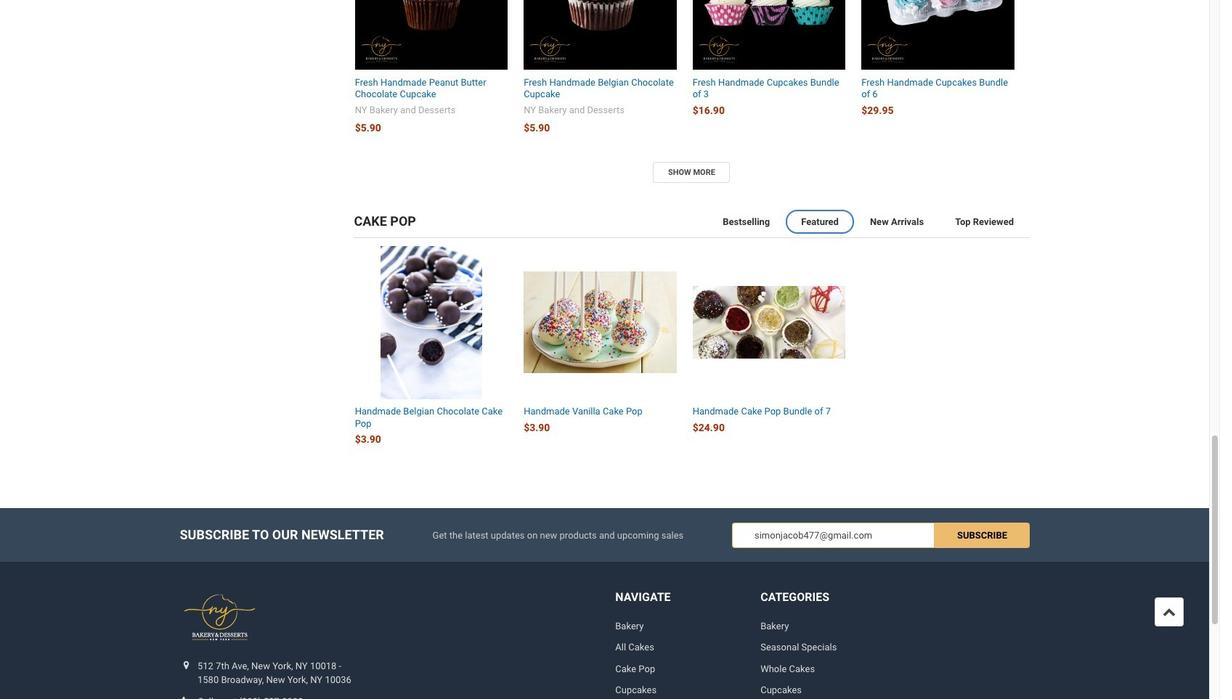 Task type: describe. For each thing, give the bounding box(es) containing it.
top of page image
[[1163, 606, 1176, 619]]

fresh handmade peanut butter chocolate cupcake image
[[355, 0, 508, 70]]

handmade vanilla cake pop image
[[524, 272, 677, 374]]

li image
[[176, 697, 196, 700]]

fresh handmade cupcakes bundle of 3 image
[[693, 0, 846, 70]]



Task type: locate. For each thing, give the bounding box(es) containing it.
li image
[[176, 661, 196, 670]]

tab list
[[354, 207, 1030, 238]]

belgian chocolate cupcake image
[[524, 0, 677, 70]]

fresh handmade cupcakes bundle of 6 image
[[862, 0, 1015, 70]]

None submit
[[935, 523, 1030, 548]]

Your email address email field
[[732, 523, 935, 548]]

handmade cake pop bundle of 7 image
[[693, 286, 846, 359]]

handmade belgian chocolate cake pop image
[[355, 246, 508, 399]]

footer
[[0, 509, 1210, 700]]

ny bakery and desserts image
[[180, 591, 260, 645]]



Task type: vqa. For each thing, say whether or not it's contained in the screenshot.
"Belgian Chocolate Cupcake" image at the top of the page
yes



